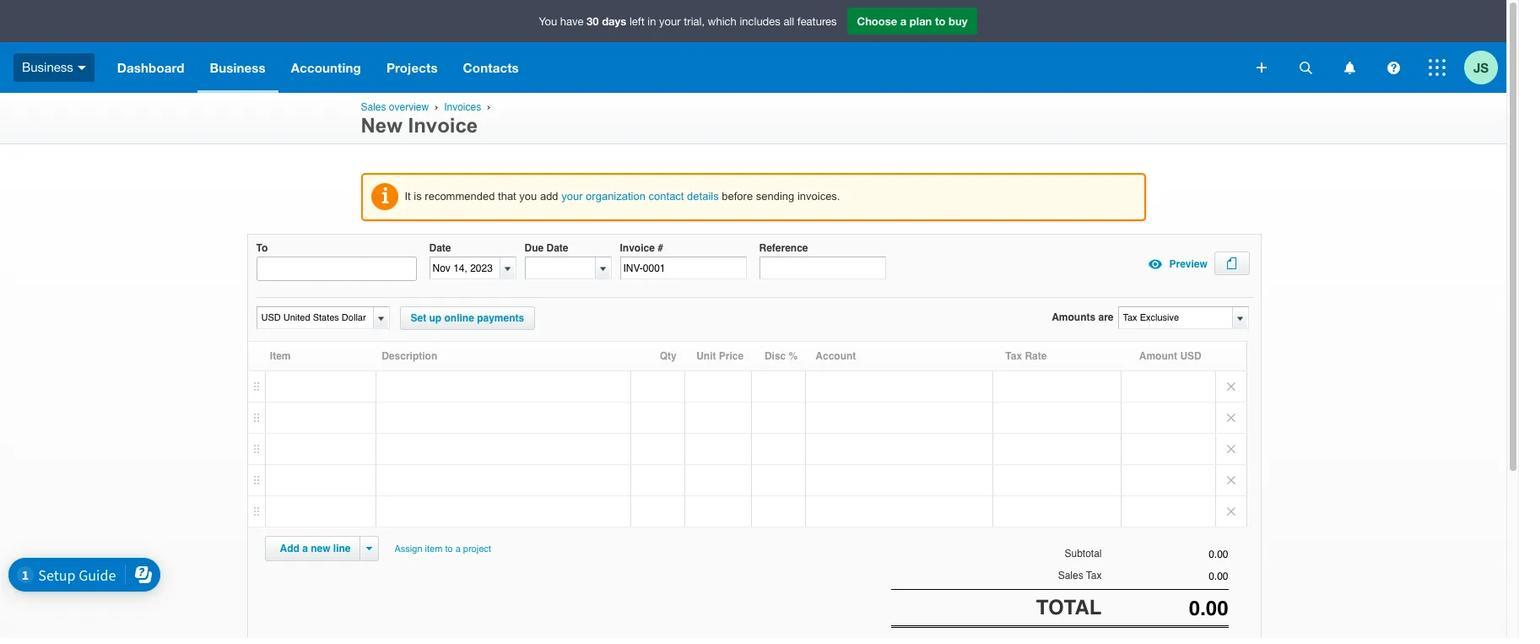 Task type: locate. For each thing, give the bounding box(es) containing it.
delete line item image
[[1216, 372, 1246, 402], [1216, 434, 1246, 464]]

it
[[405, 190, 411, 203]]

contacts
[[463, 60, 519, 75]]

0 horizontal spatial a
[[302, 543, 308, 555]]

sales inside sales overview › invoices › new invoice
[[361, 101, 386, 113]]

tax down subtotal
[[1086, 570, 1102, 582]]

1 vertical spatial sales
[[1058, 570, 1083, 582]]

0 vertical spatial sales
[[361, 101, 386, 113]]

sales tax
[[1058, 570, 1102, 582]]

Date text field
[[430, 258, 500, 279]]

› left invoices link
[[435, 101, 438, 112]]

sending
[[756, 190, 794, 203]]

0 horizontal spatial tax
[[1005, 350, 1022, 362]]

invoice down invoices link
[[408, 114, 478, 137]]

add a new line
[[280, 543, 351, 555]]

1 › from the left
[[435, 101, 438, 112]]

to
[[935, 14, 946, 28], [445, 544, 453, 555]]

accounting
[[291, 60, 361, 75]]

total
[[1036, 596, 1102, 619]]

0 horizontal spatial ›
[[435, 101, 438, 112]]

1 horizontal spatial your
[[659, 15, 681, 28]]

#
[[658, 242, 663, 254]]

business button
[[197, 42, 278, 93]]

0 horizontal spatial business
[[22, 60, 73, 74]]

1 date from the left
[[429, 242, 451, 254]]

features
[[797, 15, 837, 28]]

amount usd
[[1139, 350, 1202, 362]]

due
[[525, 242, 544, 254]]

your right in
[[659, 15, 681, 28]]

svg image
[[1387, 61, 1400, 74]]

1 horizontal spatial date
[[547, 242, 568, 254]]

left
[[630, 15, 645, 28]]

sales overview › invoices › new invoice
[[361, 101, 494, 137]]

1 horizontal spatial to
[[935, 14, 946, 28]]

date
[[429, 242, 451, 254], [547, 242, 568, 254]]

amount
[[1139, 350, 1178, 362]]

js
[[1474, 60, 1489, 75]]

delete line item image
[[1216, 403, 1246, 433], [1216, 465, 1246, 496], [1216, 496, 1246, 527]]

0 horizontal spatial your
[[561, 190, 583, 203]]

business
[[22, 60, 73, 74], [210, 60, 266, 75]]

business button
[[0, 42, 105, 93]]

1 vertical spatial your
[[561, 190, 583, 203]]

None text field
[[257, 307, 371, 328], [1102, 571, 1228, 583], [257, 307, 371, 328], [1102, 571, 1228, 583]]

choose
[[857, 14, 897, 28]]

preview
[[1169, 258, 1208, 270]]

unit price
[[696, 350, 744, 362]]

contacts button
[[450, 42, 532, 93]]

1 vertical spatial invoice
[[620, 242, 655, 254]]

amounts are
[[1052, 312, 1114, 323]]

1 vertical spatial delete line item image
[[1216, 465, 1246, 496]]

date up due date text field
[[547, 242, 568, 254]]

a left plan
[[900, 14, 907, 28]]

1 delete line item image from the top
[[1216, 403, 1246, 433]]

1 horizontal spatial ›
[[487, 101, 491, 112]]

to right item
[[445, 544, 453, 555]]

tax
[[1005, 350, 1022, 362], [1086, 570, 1102, 582]]

a right add
[[302, 543, 308, 555]]

0 horizontal spatial invoice
[[408, 114, 478, 137]]

2 vertical spatial delete line item image
[[1216, 496, 1246, 527]]

1 vertical spatial delete line item image
[[1216, 434, 1246, 464]]

a
[[900, 14, 907, 28], [302, 543, 308, 555], [455, 544, 461, 555]]

invoice
[[408, 114, 478, 137], [620, 242, 655, 254]]

1 vertical spatial tax
[[1086, 570, 1102, 582]]

0 vertical spatial delete line item image
[[1216, 403, 1246, 433]]

you
[[519, 190, 537, 203]]

›
[[435, 101, 438, 112], [487, 101, 491, 112]]

None text field
[[1119, 307, 1232, 328], [1102, 549, 1228, 561], [1102, 596, 1228, 620], [1119, 307, 1232, 328], [1102, 549, 1228, 561], [1102, 596, 1228, 620]]

tax left rate
[[1005, 350, 1022, 362]]

0 vertical spatial to
[[935, 14, 946, 28]]

description
[[382, 350, 437, 362]]

svg image
[[1429, 59, 1446, 76], [1299, 61, 1312, 74], [1344, 61, 1355, 74], [1257, 62, 1267, 73], [78, 66, 86, 70]]

1 horizontal spatial sales
[[1058, 570, 1083, 582]]

0 vertical spatial your
[[659, 15, 681, 28]]

your
[[659, 15, 681, 28], [561, 190, 583, 203]]

2 horizontal spatial a
[[900, 14, 907, 28]]

navigation
[[105, 42, 1245, 93]]

0 vertical spatial delete line item image
[[1216, 372, 1246, 402]]

1 horizontal spatial tax
[[1086, 570, 1102, 582]]

price
[[719, 350, 744, 362]]

Due Date text field
[[525, 258, 595, 279]]

a for new
[[302, 543, 308, 555]]

svg image inside business popup button
[[78, 66, 86, 70]]

a left project
[[455, 544, 461, 555]]

0 horizontal spatial date
[[429, 242, 451, 254]]

due date
[[525, 242, 568, 254]]

contact
[[649, 190, 684, 203]]

rate
[[1025, 350, 1047, 362]]

includes
[[740, 15, 781, 28]]

new
[[311, 543, 330, 555]]

1 horizontal spatial business
[[210, 60, 266, 75]]

navigation containing dashboard
[[105, 42, 1245, 93]]

invoices
[[444, 101, 481, 113]]

1 vertical spatial to
[[445, 544, 453, 555]]

sales up new
[[361, 101, 386, 113]]

invoices.
[[798, 190, 840, 203]]

organization
[[586, 190, 646, 203]]

0 vertical spatial tax
[[1005, 350, 1022, 362]]

0 horizontal spatial sales
[[361, 101, 386, 113]]

invoice inside sales overview › invoices › new invoice
[[408, 114, 478, 137]]

› right invoices link
[[487, 101, 491, 112]]

your organization contact details link
[[561, 190, 719, 203]]

banner containing js
[[0, 0, 1507, 93]]

in
[[648, 15, 656, 28]]

sales
[[361, 101, 386, 113], [1058, 570, 1083, 582]]

your right add
[[561, 190, 583, 203]]

item
[[270, 350, 291, 362]]

invoice left #
[[620, 242, 655, 254]]

your inside 'you have 30 days left in your trial, which includes all features'
[[659, 15, 681, 28]]

to
[[256, 242, 268, 254]]

%
[[789, 350, 798, 362]]

sales down subtotal
[[1058, 570, 1083, 582]]

subtotal
[[1065, 548, 1102, 560]]

banner
[[0, 0, 1507, 93]]

set up online payments
[[411, 312, 524, 324]]

date up date text box
[[429, 242, 451, 254]]

to left buy
[[935, 14, 946, 28]]

0 vertical spatial invoice
[[408, 114, 478, 137]]



Task type: describe. For each thing, give the bounding box(es) containing it.
a for plan
[[900, 14, 907, 28]]

plan
[[910, 14, 932, 28]]

3 delete line item image from the top
[[1216, 496, 1246, 527]]

2 delete line item image from the top
[[1216, 434, 1246, 464]]

business inside popup button
[[22, 60, 73, 74]]

which
[[708, 15, 737, 28]]

more add line options... image
[[366, 547, 372, 550]]

account
[[816, 350, 856, 362]]

2 date from the left
[[547, 242, 568, 254]]

assign
[[395, 544, 422, 555]]

dashboard
[[117, 60, 184, 75]]

preview link
[[1142, 252, 1208, 277]]

overview
[[389, 101, 429, 113]]

accounting button
[[278, 42, 374, 93]]

is
[[414, 190, 422, 203]]

buy
[[949, 14, 968, 28]]

that
[[498, 190, 516, 203]]

add a new line link
[[270, 537, 361, 561]]

disc %
[[765, 350, 798, 362]]

you have 30 days left in your trial, which includes all features
[[539, 14, 837, 28]]

sales for sales overview › invoices › new invoice
[[361, 101, 386, 113]]

1 horizontal spatial invoice
[[620, 242, 655, 254]]

30
[[587, 14, 599, 28]]

1 horizontal spatial a
[[455, 544, 461, 555]]

projects
[[387, 60, 438, 75]]

new
[[361, 114, 402, 137]]

your for that
[[561, 190, 583, 203]]

unit
[[696, 350, 716, 362]]

details
[[687, 190, 719, 203]]

up
[[429, 312, 442, 324]]

before
[[722, 190, 753, 203]]

0 horizontal spatial to
[[445, 544, 453, 555]]

business inside dropdown button
[[210, 60, 266, 75]]

line
[[333, 543, 351, 555]]

add
[[280, 543, 299, 555]]

set
[[411, 312, 426, 324]]

invoice #
[[620, 242, 663, 254]]

assign item to a project link
[[387, 536, 499, 562]]

Invoice # text field
[[620, 257, 747, 280]]

item
[[425, 544, 443, 555]]

days
[[602, 14, 627, 28]]

are
[[1098, 312, 1114, 323]]

set up online payments link
[[400, 307, 535, 330]]

choose a plan to buy
[[857, 14, 968, 28]]

usd
[[1180, 350, 1202, 362]]

reference
[[759, 242, 808, 254]]

sales overview link
[[361, 101, 429, 113]]

all
[[784, 15, 794, 28]]

qty
[[660, 350, 677, 362]]

dashboard link
[[105, 42, 197, 93]]

have
[[560, 15, 584, 28]]

Reference text field
[[759, 257, 886, 280]]

project
[[463, 544, 491, 555]]

it is recommended that you add your organization contact details before sending invoices.
[[405, 190, 840, 203]]

2 delete line item image from the top
[[1216, 465, 1246, 496]]

recommended
[[425, 190, 495, 203]]

js button
[[1464, 42, 1507, 93]]

add
[[540, 190, 558, 203]]

invoices link
[[444, 101, 481, 113]]

payments
[[477, 312, 524, 324]]

sales for sales tax
[[1058, 570, 1083, 582]]

2 › from the left
[[487, 101, 491, 112]]

amounts
[[1052, 312, 1096, 323]]

1 delete line item image from the top
[[1216, 372, 1246, 402]]

projects button
[[374, 42, 450, 93]]

disc
[[765, 350, 786, 362]]

your for days
[[659, 15, 681, 28]]

trial,
[[684, 15, 705, 28]]

tax rate
[[1005, 350, 1047, 362]]

assign item to a project
[[395, 544, 491, 555]]

you
[[539, 15, 557, 28]]

online
[[444, 312, 474, 324]]

to inside banner
[[935, 14, 946, 28]]



Task type: vqa. For each thing, say whether or not it's contained in the screenshot.
Business dropdown button
yes



